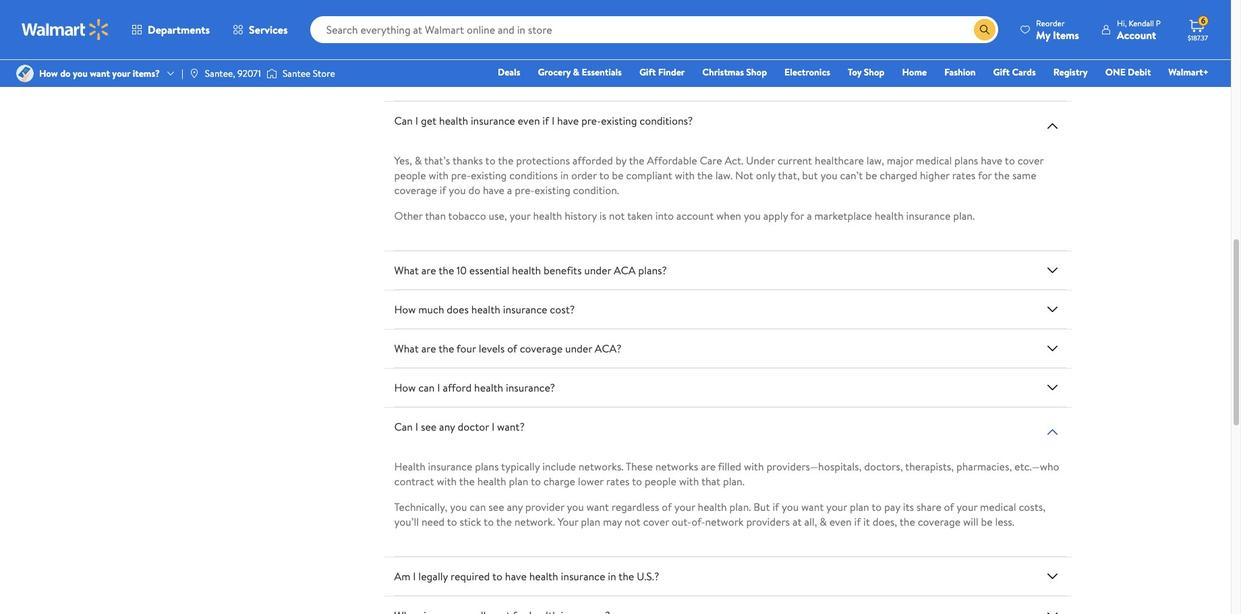 Task type: locate. For each thing, give the bounding box(es) containing it.
health
[[394, 460, 426, 475]]

affordable down types
[[449, 74, 499, 89]]

3 what from the top
[[394, 342, 419, 357]]

coverage left will at the bottom
[[918, 515, 961, 530]]

1 horizontal spatial plan
[[581, 515, 601, 530]]

can for can i see any doctor i want?
[[394, 420, 413, 435]]

1 horizontal spatial  image
[[189, 68, 200, 79]]

departments
[[148, 22, 210, 37]]

aca?
[[632, 35, 659, 50], [595, 342, 622, 357]]

0 vertical spatial coverage
[[394, 183, 437, 198]]

1 horizontal spatial affordable
[[647, 153, 698, 168]]

people
[[394, 168, 426, 183], [645, 475, 677, 489]]

0 horizontal spatial  image
[[16, 65, 34, 82]]

what up much
[[394, 263, 419, 278]]

are
[[422, 263, 436, 278], [422, 342, 436, 357], [701, 460, 716, 475]]

want down providers—hospitals,
[[802, 500, 824, 515]]

want down lower
[[587, 500, 609, 515]]

gift inside "link"
[[640, 65, 656, 79]]

existing up by
[[601, 114, 637, 128]]

0 horizontal spatial any
[[439, 420, 455, 435]]

contract
[[394, 475, 434, 489]]

plan. inside the technically, you can see any provider you want regardless of your health plan. but if you want your plan to pay its share of your medical costs, you'll need to stick to the network. your plan may not cover out-of-network providers at all, & even if it does, the coverage will be less.
[[730, 500, 751, 515]]

grocery
[[538, 65, 571, 79]]

are for 10
[[422, 263, 436, 278]]

provider
[[526, 500, 565, 515]]

0 horizontal spatial rates
[[606, 475, 630, 489]]

2 horizontal spatial  image
[[267, 67, 277, 80]]

outside
[[583, 35, 617, 50]]

health down that on the right
[[698, 500, 727, 515]]

0 horizontal spatial &
[[415, 153, 422, 168]]

regardless
[[612, 500, 659, 515]]

not
[[609, 209, 625, 224], [625, 515, 641, 530]]

can left afford
[[419, 381, 435, 396]]

1 vertical spatial aca?
[[595, 342, 622, 357]]

shop right christmas
[[747, 65, 767, 79]]

the left same
[[995, 168, 1010, 183]]

2 what from the top
[[394, 263, 419, 278]]

health inside the technically, you can see any provider you want regardless of your health plan. but if you want your plan to pay its share of your medical costs, you'll need to stick to the network. your plan may not cover out-of-network providers at all, & even if it does, the coverage will be less.
[[698, 500, 727, 515]]

&
[[573, 65, 580, 79], [415, 153, 422, 168], [820, 515, 827, 530]]

kendall
[[1129, 17, 1155, 29]]

under down cost?
[[565, 342, 593, 357]]

0 horizontal spatial gift
[[640, 65, 656, 79]]

1 horizontal spatial &
[[573, 65, 580, 79]]

gift left finder at the right top
[[640, 65, 656, 79]]

0 vertical spatial medical
[[916, 153, 952, 168]]

2 vertical spatial plan.
[[730, 500, 751, 515]]

want left items?
[[90, 67, 110, 80]]

under for aca?
[[565, 342, 593, 357]]

network.
[[515, 515, 555, 530]]

& inside 'yes, & that's thanks to the protections afforded by the affordable care act. under current healthcare law, major medical plans have to cover people with pre-existing conditions in order to be compliant with the law. not only that, but you can't be charged higher rates for the same coverage if you do have a pre-existing condition.'
[[415, 153, 422, 168]]

deals link
[[492, 65, 527, 80]]

protections
[[516, 153, 570, 168]]

0 vertical spatial affordable
[[449, 74, 499, 89]]

share
[[917, 500, 942, 515]]

not inside the technically, you can see any provider you want regardless of your health plan. but if you want your plan to pay its share of your medical costs, you'll need to stick to the network. your plan may not cover out-of-network providers at all, & even if it does, the coverage will be less.
[[625, 515, 641, 530]]

& inside 'link'
[[573, 65, 580, 79]]

you down lower
[[567, 500, 584, 515]]

0 horizontal spatial coverage
[[394, 183, 437, 198]]

0 vertical spatial cover
[[1018, 153, 1044, 168]]

care inside 'yes, & that's thanks to the protections afforded by the affordable care act. under current healthcare law, major medical plans have to cover people with pre-existing conditions in order to be compliant with the law. not only that, but you can't be charged higher rates for the same coverage if you do have a pre-existing condition.'
[[700, 153, 722, 168]]

plans inside health insurance plans typically include networks. these networks are filled with providers—hospitals, doctors, therapists, pharmacies, etc.—who contract with the health plan to charge lower rates to people with that plan.
[[475, 460, 499, 475]]

0 horizontal spatial can
[[419, 381, 435, 396]]

etc.—who
[[1015, 460, 1060, 475]]

pre- up "afforded"
[[582, 114, 601, 128]]

0 horizontal spatial see
[[421, 420, 437, 435]]

1 horizontal spatial in
[[608, 570, 616, 585]]

thanks
[[453, 153, 483, 168]]

can left get
[[394, 114, 413, 128]]

one
[[1106, 65, 1126, 79]]

0 horizontal spatial cover
[[643, 515, 669, 530]]

not right may
[[625, 515, 641, 530]]

gift for gift cards
[[994, 65, 1010, 79]]

insurance down what is the affordable care act (aca)?
[[471, 114, 515, 128]]

under for aca
[[585, 263, 612, 278]]

2 vertical spatial &
[[820, 515, 827, 530]]

does
[[447, 303, 469, 317]]

how left much
[[394, 303, 416, 317]]

1 vertical spatial plans
[[475, 460, 499, 475]]

1 horizontal spatial be
[[866, 168, 877, 183]]

under left aca
[[585, 263, 612, 278]]

insurance inside health insurance plans typically include networks. these networks are filled with providers—hospitals, doctors, therapists, pharmacies, etc.—who contract with the health plan to charge lower rates to people with that plan.
[[428, 460, 473, 475]]

of right outside
[[619, 35, 629, 50]]

when
[[717, 209, 742, 224]]

0 vertical spatial do
[[60, 67, 71, 80]]

gift cards link
[[988, 65, 1042, 80]]

0 horizontal spatial for
[[791, 209, 805, 224]]

health left benefits
[[512, 263, 541, 278]]

rates right lower
[[606, 475, 630, 489]]

2 vertical spatial what
[[394, 342, 419, 357]]

i down (aca)?
[[552, 114, 555, 128]]

pharmacies,
[[957, 460, 1012, 475]]

in left u.s.?
[[608, 570, 616, 585]]

u.s.?
[[637, 570, 660, 585]]

1 vertical spatial are
[[422, 342, 436, 357]]

health left history
[[533, 209, 562, 224]]

1 vertical spatial not
[[625, 515, 641, 530]]

1 horizontal spatial rates
[[953, 168, 976, 183]]

what are the four levels of coverage under aca? image
[[1045, 341, 1061, 357]]

1 vertical spatial plan.
[[723, 475, 745, 489]]

0 vertical spatial under
[[585, 263, 612, 278]]

be inside the technically, you can see any provider you want regardless of your health plan. but if you want your plan to pay its share of your medical costs, you'll need to stick to the network. your plan may not cover out-of-network providers at all, & even if it does, the coverage will be less.
[[981, 515, 993, 530]]

rates inside health insurance plans typically include networks. these networks are filled with providers—hospitals, doctors, therapists, pharmacies, etc.—who contract with the health plan to charge lower rates to people with that plan.
[[606, 475, 630, 489]]

home link
[[896, 65, 933, 80]]

0 horizontal spatial be
[[612, 168, 624, 183]]

in inside 'yes, & that's thanks to the protections afforded by the affordable care act. under current healthcare law, major medical plans have to cover people with pre-existing conditions in order to be compliant with the law. not only that, but you can't be charged higher rates for the same coverage if you do have a pre-existing condition.'
[[561, 168, 569, 183]]

what for what is the affordable care act (aca)?
[[394, 74, 419, 89]]

reorder
[[1037, 17, 1065, 29]]

the left network.
[[496, 515, 512, 530]]

0 vertical spatial can
[[419, 381, 435, 396]]

i left get
[[416, 114, 418, 128]]

plans right higher
[[955, 153, 979, 168]]

exist
[[558, 35, 580, 50]]

people up other at the left top of page
[[394, 168, 426, 183]]

0 vertical spatial is
[[422, 74, 428, 89]]

2 horizontal spatial plan
[[850, 500, 870, 515]]

1 horizontal spatial care
[[700, 153, 722, 168]]

1 horizontal spatial medical
[[981, 500, 1017, 515]]

i left afford
[[437, 381, 440, 396]]

of right levels
[[507, 342, 517, 357]]

toy
[[848, 65, 862, 79]]

0 vertical spatial how
[[39, 67, 58, 80]]

cost?
[[550, 303, 575, 317]]

people up regardless
[[645, 475, 677, 489]]

0 vertical spatial are
[[422, 263, 436, 278]]

0 horizontal spatial even
[[518, 114, 540, 128]]

you up tobacco
[[449, 183, 466, 198]]

shop right "toy"
[[864, 65, 885, 79]]

1 vertical spatial affordable
[[647, 153, 698, 168]]

1 gift from the left
[[640, 65, 656, 79]]

medical right will at the bottom
[[981, 500, 1017, 515]]

1 vertical spatial any
[[507, 500, 523, 515]]

plan left does,
[[850, 500, 870, 515]]

any left doctor
[[439, 420, 455, 435]]

2 horizontal spatial be
[[981, 515, 993, 530]]

0 vertical spatial what
[[394, 74, 419, 89]]

get
[[421, 114, 437, 128]]

in left order
[[561, 168, 569, 183]]

health up stick
[[478, 475, 507, 489]]

any inside the technically, you can see any provider you want regardless of your health plan. but if you want your plan to pay its share of your medical costs, you'll need to stick to the network. your plan may not cover out-of-network providers at all, & even if it does, the coverage will be less.
[[507, 500, 523, 515]]

what are the 10 essential health benefits under aca plans? image
[[1045, 263, 1061, 279]]

1 vertical spatial a
[[807, 209, 812, 224]]

health right does
[[472, 303, 501, 317]]

1 vertical spatial medical
[[981, 500, 1017, 515]]

1 vertical spatial coverage
[[520, 342, 563, 357]]

how can i afford health insurance?
[[394, 381, 555, 396]]

you right but
[[821, 168, 838, 183]]

are for four
[[422, 342, 436, 357]]

1 vertical spatial can
[[394, 420, 413, 435]]

therapists,
[[906, 460, 954, 475]]

your
[[112, 67, 130, 80], [510, 209, 531, 224], [675, 500, 696, 515], [827, 500, 848, 515], [957, 500, 978, 515]]

1 horizontal spatial for
[[978, 168, 992, 183]]

pre- down protections
[[515, 183, 535, 198]]

0 horizontal spatial existing
[[471, 168, 507, 183]]

can right the need
[[470, 500, 486, 515]]

fashion link
[[939, 65, 982, 80]]

gift left "cards"
[[994, 65, 1010, 79]]

christmas shop
[[703, 65, 767, 79]]

plans left typically
[[475, 460, 499, 475]]

out-
[[672, 515, 692, 530]]

health
[[480, 35, 509, 50], [439, 114, 468, 128], [533, 209, 562, 224], [875, 209, 904, 224], [512, 263, 541, 278], [472, 303, 501, 317], [474, 381, 504, 396], [478, 475, 507, 489], [698, 500, 727, 515], [529, 570, 559, 585]]

how left afford
[[394, 381, 416, 396]]

1 horizontal spatial gift
[[994, 65, 1010, 79]]

providers
[[747, 515, 790, 530]]

& right all,
[[820, 515, 827, 530]]

with
[[429, 168, 449, 183], [675, 168, 695, 183], [744, 460, 764, 475], [437, 475, 457, 489], [679, 475, 699, 489]]

by
[[616, 153, 627, 168]]

what for what are the four levels of coverage under aca?
[[394, 342, 419, 357]]

of-
[[692, 515, 705, 530]]

insurance left exist
[[511, 35, 556, 50]]

0 vertical spatial can
[[394, 114, 413, 128]]

can inside the technically, you can see any provider you want regardless of your health plan. but if you want your plan to pay its share of your medical costs, you'll need to stick to the network. your plan may not cover out-of-network providers at all, & even if it does, the coverage will be less.
[[470, 500, 486, 515]]

1 horizontal spatial existing
[[535, 183, 571, 198]]

other
[[411, 35, 437, 50]]

1 vertical spatial people
[[645, 475, 677, 489]]

existing up use,
[[471, 168, 507, 183]]

affordable down conditions?
[[647, 153, 698, 168]]

1 vertical spatial is
[[600, 209, 607, 224]]

1 vertical spatial care
[[700, 153, 722, 168]]

0 vertical spatial see
[[421, 420, 437, 435]]

0 vertical spatial &
[[573, 65, 580, 79]]

walmart+ link
[[1163, 65, 1215, 80]]

into
[[656, 209, 674, 224]]

1 vertical spatial &
[[415, 153, 422, 168]]

any left provider
[[507, 500, 523, 515]]

& right grocery
[[573, 65, 580, 79]]

you right the need
[[450, 500, 467, 515]]

walmart image
[[22, 19, 109, 40]]

0 vertical spatial in
[[561, 168, 569, 183]]

0 horizontal spatial do
[[60, 67, 71, 80]]

0 vertical spatial care
[[502, 74, 524, 89]]

walmart+
[[1169, 65, 1209, 79]]

0 vertical spatial people
[[394, 168, 426, 183]]

insurance?
[[506, 381, 555, 396]]

 image
[[16, 65, 34, 82], [267, 67, 277, 80], [189, 68, 200, 79]]

plan inside health insurance plans typically include networks. these networks are filled with providers—hospitals, doctors, therapists, pharmacies, etc.—who contract with the health plan to charge lower rates to people with that plan.
[[509, 475, 529, 489]]

0 vertical spatial for
[[978, 168, 992, 183]]

1 horizontal spatial people
[[645, 475, 677, 489]]

0 vertical spatial rates
[[953, 168, 976, 183]]

1 horizontal spatial cover
[[1018, 153, 1044, 168]]

1 vertical spatial under
[[565, 342, 593, 357]]

1 can from the top
[[394, 114, 413, 128]]

2 can from the top
[[394, 420, 413, 435]]

with right compliant
[[675, 168, 695, 183]]

same
[[1013, 168, 1037, 183]]

pre-
[[582, 114, 601, 128], [451, 168, 471, 183], [515, 183, 535, 198]]

pre- right that's
[[451, 168, 471, 183]]

0 vertical spatial any
[[439, 420, 455, 435]]

 image for how do you want your items?
[[16, 65, 34, 82]]

tobacco
[[448, 209, 486, 224]]

when is open enrollment for health insurance? image
[[1045, 608, 1061, 615]]

2 gift from the left
[[994, 65, 1010, 79]]

cover
[[1018, 153, 1044, 168], [643, 515, 669, 530]]

1 what from the top
[[394, 74, 419, 89]]

under
[[746, 153, 775, 168]]

1 horizontal spatial plans
[[955, 153, 979, 168]]

a inside 'yes, & that's thanks to the protections afforded by the affordable care act. under current healthcare law, major medical plans have to cover people with pre-existing conditions in order to be compliant with the law. not only that, but you can't be charged higher rates for the same coverage if you do have a pre-existing condition.'
[[507, 183, 512, 198]]

essentials
[[582, 65, 622, 79]]

2 vertical spatial how
[[394, 381, 416, 396]]

1 horizontal spatial see
[[489, 500, 504, 515]]

plan up provider
[[509, 475, 529, 489]]

 image right 92071
[[267, 67, 277, 80]]

will
[[964, 515, 979, 530]]

0 horizontal spatial medical
[[916, 153, 952, 168]]

how for how do you want your items?
[[39, 67, 58, 80]]

1 vertical spatial for
[[791, 209, 805, 224]]

of right share
[[944, 500, 954, 515]]

1 shop from the left
[[747, 65, 767, 79]]

coverage up 'insurance?'
[[520, 342, 563, 357]]

four
[[457, 342, 476, 357]]

other than tobacco use, your health history is not taken into account when you apply for a marketplace health insurance plan.
[[394, 209, 975, 224]]

can't
[[840, 168, 863, 183]]

gift cards
[[994, 65, 1036, 79]]

medical
[[916, 153, 952, 168], [981, 500, 1017, 515]]

2 vertical spatial are
[[701, 460, 716, 475]]

gift for gift finder
[[640, 65, 656, 79]]

conditions
[[510, 168, 558, 183]]

how much does health insurance cost? image
[[1045, 302, 1061, 318]]

plan
[[509, 475, 529, 489], [850, 500, 870, 515], [581, 515, 601, 530]]

2 vertical spatial coverage
[[918, 515, 961, 530]]

1 vertical spatial see
[[489, 500, 504, 515]]

health up deals link
[[480, 35, 509, 50]]

2 shop from the left
[[864, 65, 885, 79]]

care left act
[[502, 74, 524, 89]]

2 horizontal spatial &
[[820, 515, 827, 530]]

is
[[422, 74, 428, 89], [600, 209, 607, 224]]

how
[[39, 67, 58, 80], [394, 303, 416, 317], [394, 381, 416, 396]]

affordable inside 'yes, & that's thanks to the protections afforded by the affordable care act. under current healthcare law, major medical plans have to cover people with pre-existing conditions in order to be compliant with the law. not only that, but you can't be charged higher rates for the same coverage if you do have a pre-existing condition.'
[[647, 153, 698, 168]]

the up stick
[[459, 475, 475, 489]]

doctors,
[[865, 460, 903, 475]]

0 vertical spatial even
[[518, 114, 540, 128]]

are left four on the bottom left of page
[[422, 342, 436, 357]]

1 horizontal spatial any
[[507, 500, 523, 515]]

1 horizontal spatial a
[[807, 209, 812, 224]]

0 horizontal spatial care
[[502, 74, 524, 89]]

people inside 'yes, & that's thanks to the protections afforded by the affordable care act. under current healthcare law, major medical plans have to cover people with pre-existing conditions in order to be compliant with the law. not only that, but you can't be charged higher rates for the same coverage if you do have a pre-existing condition.'
[[394, 168, 426, 183]]

coverage inside the technically, you can see any provider you want regardless of your health plan. but if you want your plan to pay its share of your medical costs, you'll need to stick to the network. your plan may not cover out-of-network providers at all, & even if it does, the coverage will be less.
[[918, 515, 961, 530]]

1 vertical spatial rates
[[606, 475, 630, 489]]

0 horizontal spatial plan
[[509, 475, 529, 489]]

condition.
[[573, 183, 620, 198]]

even down act
[[518, 114, 540, 128]]

what is the affordable care act (aca)?
[[394, 74, 580, 89]]

have up use,
[[483, 183, 505, 198]]

1 horizontal spatial shop
[[864, 65, 885, 79]]

the right by
[[629, 153, 645, 168]]

for inside 'yes, & that's thanks to the protections afforded by the affordable care act. under current healthcare law, major medical plans have to cover people with pre-existing conditions in order to be compliant with the law. not only that, but you can't be charged higher rates for the same coverage if you do have a pre-existing condition.'
[[978, 168, 992, 183]]

stick
[[460, 515, 481, 530]]

1 horizontal spatial want
[[587, 500, 609, 515]]

under
[[585, 263, 612, 278], [565, 342, 593, 357]]

what down 'do'
[[394, 74, 419, 89]]

items?
[[133, 67, 160, 80]]

can for can i get health insurance even if i have pre-existing conditions?
[[394, 114, 413, 128]]

1 vertical spatial even
[[830, 515, 852, 530]]

1 vertical spatial what
[[394, 263, 419, 278]]

networks
[[656, 460, 699, 475]]

0 horizontal spatial a
[[507, 183, 512, 198]]

1 horizontal spatial can
[[470, 500, 486, 515]]

if inside 'yes, & that's thanks to the protections afforded by the affordable care act. under current healthcare law, major medical plans have to cover people with pre-existing conditions in order to be compliant with the law. not only that, but you can't be charged higher rates for the same coverage if you do have a pre-existing condition.'
[[440, 183, 446, 198]]

rates right higher
[[953, 168, 976, 183]]

with left thanks
[[429, 168, 449, 183]]

even
[[518, 114, 540, 128], [830, 515, 852, 530]]

plan left may
[[581, 515, 601, 530]]

Search search field
[[310, 16, 999, 43]]

coverage up other at the left top of page
[[394, 183, 437, 198]]

10
[[457, 263, 467, 278]]

cover inside the technically, you can see any provider you want regardless of your health plan. but if you want your plan to pay its share of your medical costs, you'll need to stick to the network. your plan may not cover out-of-network providers at all, & even if it does, the coverage will be less.
[[643, 515, 669, 530]]

be right will at the bottom
[[981, 515, 993, 530]]

christmas shop link
[[697, 65, 773, 80]]

less.
[[996, 515, 1015, 530]]

 image right |
[[189, 68, 200, 79]]

health down network.
[[529, 570, 559, 585]]

1 vertical spatial how
[[394, 303, 416, 317]]

be left compliant
[[612, 168, 624, 183]]

at
[[793, 515, 802, 530]]

1 vertical spatial in
[[608, 570, 616, 585]]

is down other
[[422, 74, 428, 89]]



Task type: describe. For each thing, give the bounding box(es) containing it.
reorder my items
[[1037, 17, 1080, 42]]

92071
[[238, 67, 261, 80]]

i up health
[[416, 420, 418, 435]]

if up protections
[[543, 114, 549, 128]]

healthcare
[[815, 153, 864, 168]]

rates inside 'yes, & that's thanks to the protections afforded by the affordable care act. under current healthcare law, major medical plans have to cover people with pre-existing conditions in order to be compliant with the law. not only that, but you can't be charged higher rates for the same coverage if you do have a pre-existing condition.'
[[953, 168, 976, 183]]

people inside health insurance plans typically include networks. these networks are filled with providers—hospitals, doctors, therapists, pharmacies, etc.—who contract with the health plan to charge lower rates to people with that plan.
[[645, 475, 677, 489]]

0 horizontal spatial affordable
[[449, 74, 499, 89]]

use,
[[489, 209, 507, 224]]

types
[[439, 35, 464, 50]]

shop for christmas shop
[[747, 65, 767, 79]]

insurance left cost?
[[503, 303, 548, 317]]

marketplace
[[815, 209, 872, 224]]

conditions?
[[640, 114, 693, 128]]

grocery & essentials
[[538, 65, 622, 79]]

you'll
[[394, 515, 419, 530]]

health right afford
[[474, 381, 504, 396]]

levels
[[479, 342, 505, 357]]

i left 'want?'
[[492, 420, 495, 435]]

departments button
[[120, 13, 221, 46]]

2 horizontal spatial pre-
[[582, 114, 601, 128]]

all,
[[805, 515, 818, 530]]

have down (aca)?
[[557, 114, 579, 128]]

& for that's
[[415, 153, 422, 168]]

i right am
[[413, 570, 416, 585]]

that,
[[778, 168, 800, 183]]

toy shop
[[848, 65, 885, 79]]

act.
[[725, 153, 744, 168]]

fashion
[[945, 65, 976, 79]]

services button
[[221, 13, 299, 46]]

what are the 10 essential health benefits under aca plans?
[[394, 263, 667, 278]]

need
[[422, 515, 445, 530]]

insurance down higher
[[907, 209, 951, 224]]

with left that on the right
[[679, 475, 699, 489]]

have right required
[[505, 570, 527, 585]]

services
[[249, 22, 288, 37]]

santee store
[[283, 67, 335, 80]]

the left u.s.?
[[619, 570, 634, 585]]

cards
[[1012, 65, 1036, 79]]

are inside health insurance plans typically include networks. these networks are filled with providers—hospitals, doctors, therapists, pharmacies, etc.—who contract with the health plan to charge lower rates to people with that plan.
[[701, 460, 716, 475]]

the right does,
[[900, 515, 916, 530]]

plan. inside health insurance plans typically include networks. these networks are filled with providers—hospitals, doctors, therapists, pharmacies, etc.—who contract with the health plan to charge lower rates to people with that plan.
[[723, 475, 745, 489]]

electronics
[[785, 65, 831, 79]]

shop for toy shop
[[864, 65, 885, 79]]

toy shop link
[[842, 65, 891, 80]]

insurance down your
[[561, 570, 606, 585]]

of right types
[[467, 35, 477, 50]]

health inside health insurance plans typically include networks. these networks are filled with providers—hospitals, doctors, therapists, pharmacies, etc.—who contract with the health plan to charge lower rates to people with that plan.
[[478, 475, 507, 489]]

2 horizontal spatial existing
[[601, 114, 637, 128]]

health insurance plans typically include networks. these networks are filled with providers—hospitals, doctors, therapists, pharmacies, etc.—who contract with the health plan to charge lower rates to people with that plan.
[[394, 460, 1060, 489]]

if right but
[[773, 500, 779, 515]]

afford
[[443, 381, 472, 396]]

major
[[887, 153, 914, 168]]

am
[[394, 570, 411, 585]]

0 horizontal spatial is
[[422, 74, 428, 89]]

filled
[[718, 460, 742, 475]]

2 horizontal spatial want
[[802, 500, 824, 515]]

of right regardless
[[662, 500, 672, 515]]

that's
[[424, 153, 450, 168]]

your
[[558, 515, 579, 530]]

can i see any doctor i want? image
[[1045, 425, 1061, 441]]

taken
[[628, 209, 653, 224]]

how for how much does health insurance cost?
[[394, 303, 416, 317]]

debit
[[1128, 65, 1151, 79]]

santee,
[[205, 67, 235, 80]]

& inside the technically, you can see any provider you want regardless of your health plan. but if you want your plan to pay its share of your medical costs, you'll need to stick to the network. your plan may not cover out-of-network providers at all, & even if it does, the coverage will be less.
[[820, 515, 827, 530]]

what is the affordable care act (aca)? image
[[1045, 74, 1061, 90]]

yes,
[[394, 153, 412, 168]]

only
[[756, 168, 776, 183]]

its
[[903, 500, 914, 515]]

one debit link
[[1100, 65, 1158, 80]]

one debit
[[1106, 65, 1151, 79]]

0 horizontal spatial want
[[90, 67, 110, 80]]

want?
[[497, 420, 525, 435]]

 image for santee store
[[267, 67, 277, 80]]

plans inside 'yes, & that's thanks to the protections afforded by the affordable care act. under current healthcare law, major medical plans have to cover people with pre-existing conditions in order to be compliant with the law. not only that, but you can't be charged higher rates for the same coverage if you do have a pre-existing condition.'
[[955, 153, 979, 168]]

not
[[736, 168, 754, 183]]

charge
[[544, 475, 576, 489]]

how do you want your items?
[[39, 67, 160, 80]]

(aca)?
[[546, 74, 580, 89]]

than
[[425, 209, 446, 224]]

health down charged
[[875, 209, 904, 224]]

finder
[[658, 65, 685, 79]]

can i get health insurance even if i have pre-existing conditions? image
[[1045, 118, 1061, 135]]

the left "law."
[[698, 168, 713, 183]]

1 horizontal spatial aca?
[[632, 35, 659, 50]]

your right all,
[[827, 500, 848, 515]]

what are the four levels of coverage under aca?
[[394, 342, 622, 357]]

law,
[[867, 153, 885, 168]]

with right filled
[[744, 460, 764, 475]]

much
[[419, 303, 444, 317]]

pay
[[885, 500, 901, 515]]

essential
[[470, 263, 510, 278]]

compliant
[[626, 168, 673, 183]]

the inside health insurance plans typically include networks. these networks are filled with providers—hospitals, doctors, therapists, pharmacies, etc.—who contract with the health plan to charge lower rates to people with that plan.
[[459, 475, 475, 489]]

see inside the technically, you can see any provider you want regardless of your health plan. but if you want your plan to pay its share of your medical costs, you'll need to stick to the network. your plan may not cover out-of-network providers at all, & even if it does, the coverage will be less.
[[489, 500, 504, 515]]

am i legally required to have health insurance in the u.s.? image
[[1045, 569, 1061, 585]]

santee, 92071
[[205, 67, 261, 80]]

account
[[1117, 27, 1157, 42]]

even inside the technically, you can see any provider you want regardless of your health plan. but if you want your plan to pay its share of your medical costs, you'll need to stick to the network. your plan may not cover out-of-network providers at all, & even if it does, the coverage will be less.
[[830, 515, 852, 530]]

6
[[1202, 15, 1206, 26]]

deals
[[498, 65, 521, 79]]

coverage inside 'yes, & that's thanks to the protections afforded by the affordable care act. under current healthcare law, major medical plans have to cover people with pre-existing conditions in order to be compliant with the law. not only that, but you can't be charged higher rates for the same coverage if you do have a pre-existing condition.'
[[394, 183, 437, 198]]

do other types of health insurance exist outside of aca?
[[394, 35, 659, 50]]

how for how can i afford health insurance?
[[394, 381, 416, 396]]

cover inside 'yes, & that's thanks to the protections afforded by the affordable care act. under current healthcare law, major medical plans have to cover people with pre-existing conditions in order to be compliant with the law. not only that, but you can't be charged higher rates for the same coverage if you do have a pre-existing condition.'
[[1018, 153, 1044, 168]]

medical inside the technically, you can see any provider you want regardless of your health plan. but if you want your plan to pay its share of your medical costs, you'll need to stick to the network. your plan may not cover out-of-network providers at all, & even if it does, the coverage will be less.
[[981, 500, 1017, 515]]

networks.
[[579, 460, 624, 475]]

home
[[903, 65, 927, 79]]

these
[[626, 460, 653, 475]]

santee
[[283, 67, 311, 80]]

0 horizontal spatial pre-
[[451, 168, 471, 183]]

the up get
[[431, 74, 446, 89]]

if left it
[[855, 515, 861, 530]]

1 horizontal spatial pre-
[[515, 183, 535, 198]]

the left protections
[[498, 153, 514, 168]]

items
[[1053, 27, 1080, 42]]

what for what are the 10 essential health benefits under aca plans?
[[394, 263, 419, 278]]

costs,
[[1019, 500, 1046, 515]]

can i get health insurance even if i have pre-existing conditions?
[[394, 114, 693, 128]]

am i legally required to have health insurance in the u.s.?
[[394, 570, 660, 585]]

& for essentials
[[573, 65, 580, 79]]

your right use,
[[510, 209, 531, 224]]

medical inside 'yes, & that's thanks to the protections afforded by the affordable care act. under current healthcare law, major medical plans have to cover people with pre-existing conditions in order to be compliant with the law. not only that, but you can't be charged higher rates for the same coverage if you do have a pre-existing condition.'
[[916, 153, 952, 168]]

search icon image
[[980, 24, 991, 35]]

your left items?
[[112, 67, 130, 80]]

0 horizontal spatial aca?
[[595, 342, 622, 357]]

your down "networks"
[[675, 500, 696, 515]]

your right share
[[957, 500, 978, 515]]

health right get
[[439, 114, 468, 128]]

grocery & essentials link
[[532, 65, 628, 80]]

act
[[527, 74, 543, 89]]

how can i afford health insurance? image
[[1045, 380, 1061, 396]]

the left four on the bottom left of page
[[439, 342, 454, 357]]

required
[[451, 570, 490, 585]]

store
[[313, 67, 335, 80]]

you left apply
[[744, 209, 761, 224]]

gift finder link
[[634, 65, 691, 80]]

0 vertical spatial not
[[609, 209, 625, 224]]

electronics link
[[779, 65, 837, 80]]

legally
[[419, 570, 448, 585]]

you down walmart image
[[73, 67, 88, 80]]

0 vertical spatial plan.
[[954, 209, 975, 224]]

network
[[705, 515, 744, 530]]

have left same
[[981, 153, 1003, 168]]

christmas
[[703, 65, 744, 79]]

aca
[[614, 263, 636, 278]]

 image for santee, 92071
[[189, 68, 200, 79]]

may
[[603, 515, 622, 530]]

Walmart Site-Wide search field
[[310, 16, 999, 43]]

do inside 'yes, & that's thanks to the protections afforded by the affordable care act. under current healthcare law, major medical plans have to cover people with pre-existing conditions in order to be compliant with the law. not only that, but you can't be charged higher rates for the same coverage if you do have a pre-existing condition.'
[[469, 183, 481, 198]]

the left '10'
[[439, 263, 454, 278]]

you left all,
[[782, 500, 799, 515]]

with right contract
[[437, 475, 457, 489]]



Task type: vqa. For each thing, say whether or not it's contained in the screenshot.
GIFT related to Gift Cards
yes



